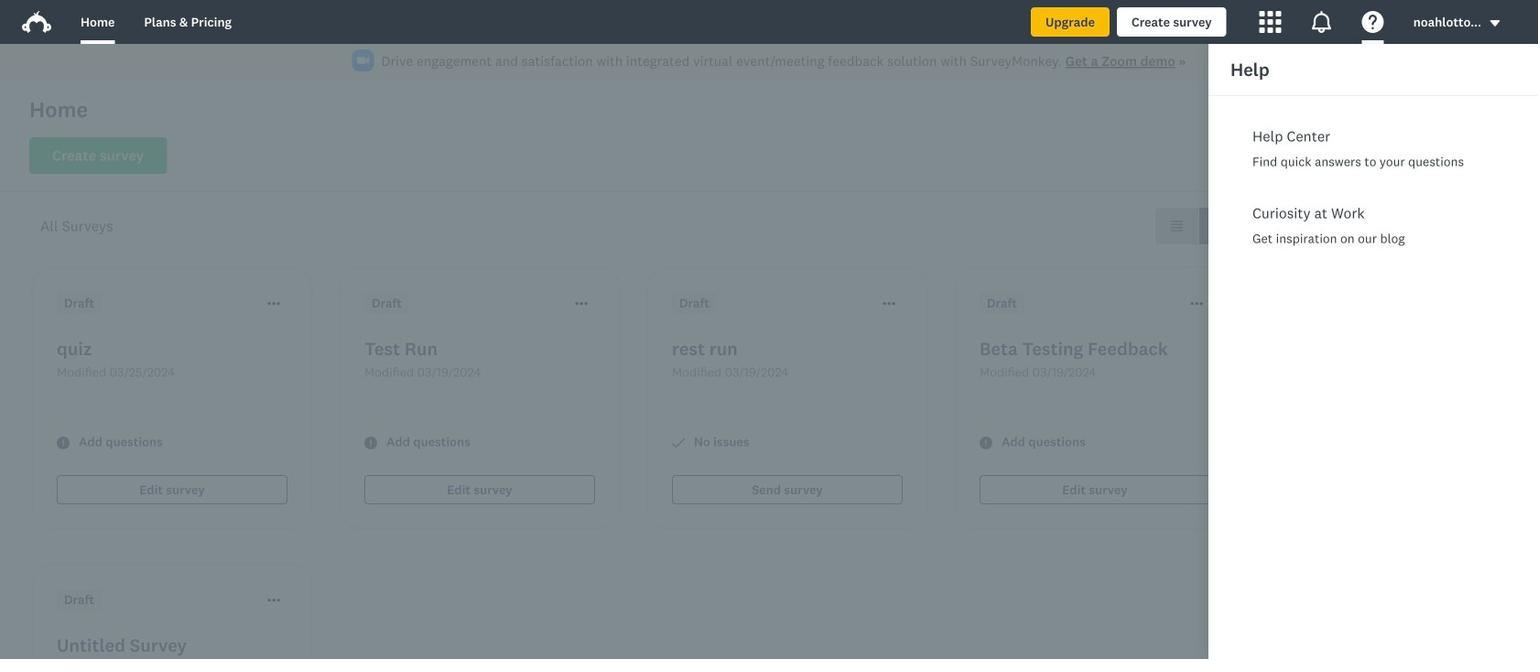 Task type: describe. For each thing, give the bounding box(es) containing it.
2 warning image from the left
[[365, 437, 377, 450]]

max diff icon image
[[1370, 235, 1414, 279]]

Search text field
[[1280, 138, 1463, 175]]

warning image
[[980, 437, 993, 450]]

1 brand logo image from the top
[[22, 7, 51, 37]]

help icon image
[[1363, 11, 1385, 33]]

notification center icon image
[[1311, 11, 1333, 33]]



Task type: locate. For each thing, give the bounding box(es) containing it.
group
[[1156, 208, 1242, 245]]

warning image
[[57, 437, 70, 450], [365, 437, 377, 450]]

brand logo image
[[22, 7, 51, 37], [22, 11, 51, 33]]

dropdown arrow icon image
[[1489, 17, 1502, 30], [1491, 20, 1500, 27]]

1 horizontal spatial warning image
[[365, 437, 377, 450]]

search image
[[1265, 149, 1280, 164], [1265, 149, 1280, 164]]

products icon image
[[1260, 11, 1282, 33], [1260, 11, 1282, 33]]

dialog
[[1209, 44, 1539, 659]]

0 horizontal spatial warning image
[[57, 437, 70, 450]]

2 brand logo image from the top
[[22, 11, 51, 33]]

1 warning image from the left
[[57, 437, 70, 450]]

no issues image
[[672, 437, 685, 450]]



